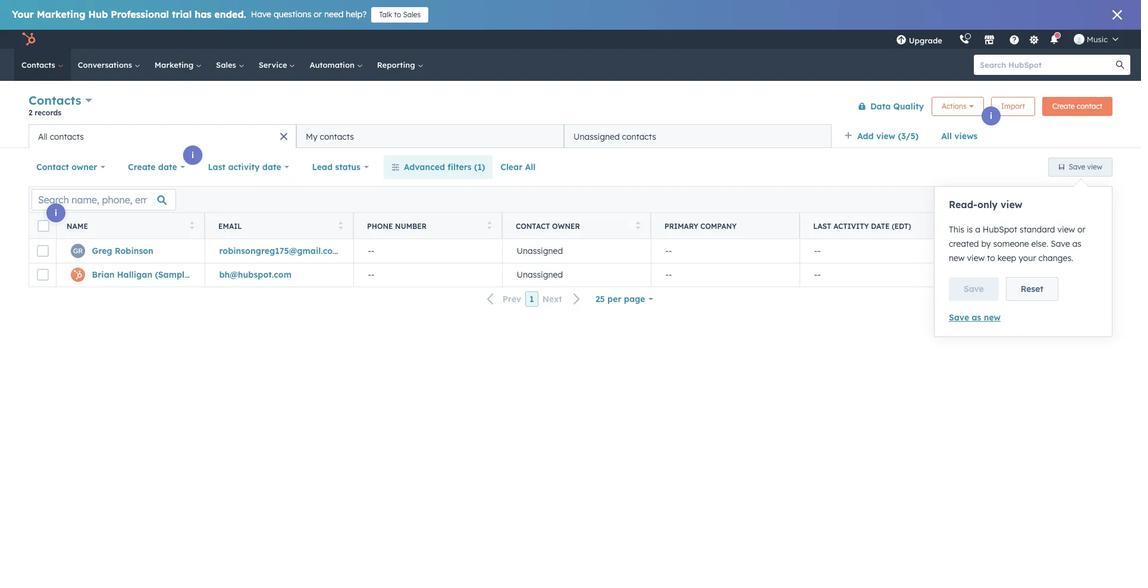 Task type: vqa. For each thing, say whether or not it's contained in the screenshot.
banner
no



Task type: describe. For each thing, give the bounding box(es) containing it.
marketplaces image
[[984, 35, 995, 46]]

sep 21, 
[[1112, 270, 1142, 280]]

1 horizontal spatial all
[[525, 162, 536, 173]]

lead for lead status
[[962, 222, 982, 231]]

last activity date button
[[200, 155, 297, 179]]

sales link
[[209, 49, 252, 81]]

service link
[[252, 49, 303, 81]]

reporting
[[377, 60, 418, 70]]

service
[[259, 60, 290, 70]]

menu containing music
[[888, 30, 1127, 49]]

press to sort. element for last activity date (edt)
[[934, 221, 938, 231]]

standard
[[1020, 224, 1056, 235]]

contact owner inside popup button
[[36, 162, 97, 173]]

import button
[[991, 97, 1036, 116]]

greg robinson image
[[1074, 34, 1085, 45]]

data
[[871, 101, 891, 112]]

ended.
[[214, 8, 246, 20]]

(3/5)
[[898, 131, 919, 142]]

contacts button
[[29, 92, 92, 109]]

save button
[[949, 277, 999, 301]]

last activity date (edt)
[[814, 222, 911, 231]]

advanced filters (1)
[[404, 162, 485, 173]]

create date
[[128, 162, 177, 173]]

1 press to sort. element from the left
[[190, 221, 194, 231]]

contacts link
[[14, 49, 71, 81]]

(edt)
[[892, 222, 911, 231]]

save for save as new
[[949, 312, 970, 323]]

conversations
[[78, 60, 134, 70]]

reset button
[[1006, 277, 1059, 301]]

else.
[[1032, 239, 1049, 249]]

this is a hubspot standard view or created by someone else. save as new view to keep your changes.
[[949, 224, 1086, 264]]

contacts for my contacts
[[320, 131, 354, 142]]

actions
[[942, 101, 967, 110]]

talk
[[379, 10, 392, 19]]

robinsongreg175@gmail.com link
[[219, 246, 341, 256]]

press to sort. element for phone number
[[487, 221, 492, 231]]

last for last activity date
[[208, 162, 226, 173]]

1 vertical spatial owner
[[552, 222, 580, 231]]

all views link
[[934, 124, 986, 148]]

company
[[701, 222, 737, 231]]

Search name, phone, email addresses, or company search field
[[32, 189, 176, 210]]

2 date from the left
[[262, 162, 281, 173]]

pagination navigation
[[480, 292, 588, 307]]

create for create d
[[1111, 222, 1139, 231]]

close image
[[1113, 10, 1122, 20]]

advanced filters (1) button
[[384, 155, 493, 179]]

phone number
[[367, 222, 427, 231]]

a
[[976, 224, 981, 235]]

marketing link
[[147, 49, 209, 81]]

data quality
[[871, 101, 924, 112]]

created
[[949, 239, 979, 249]]

save view
[[1069, 162, 1103, 171]]

is
[[967, 224, 973, 235]]

add
[[858, 131, 874, 142]]

page
[[624, 294, 645, 305]]

greg
[[92, 246, 112, 256]]

marketing inside marketing link
[[155, 60, 196, 70]]

bh@hubspot.com button
[[205, 263, 354, 287]]

number
[[395, 222, 427, 231]]

0 vertical spatial unassigned
[[574, 131, 620, 142]]

save for save
[[964, 284, 984, 295]]

add view (3/5) button
[[837, 124, 934, 148]]

unassigned contacts button
[[564, 124, 832, 148]]

press to sort. element for lead status
[[1082, 221, 1087, 231]]

bh@hubspot.com link
[[219, 270, 292, 280]]

1 press to sort. image from the left
[[190, 221, 194, 229]]

brian
[[92, 270, 115, 280]]

d
[[1141, 222, 1142, 231]]

robinsongreg175@gmail.com button
[[205, 239, 354, 263]]

25
[[596, 294, 605, 305]]

save as new button
[[949, 312, 1001, 323]]

clear all button
[[493, 155, 544, 179]]

21,
[[1129, 270, 1140, 280]]

to inside button
[[394, 10, 401, 19]]

activity
[[228, 162, 260, 173]]

someone
[[994, 239, 1029, 249]]

1 button
[[526, 292, 538, 307]]

owner inside the contact owner popup button
[[72, 162, 97, 173]]

contacts for unassigned contacts
[[622, 131, 656, 142]]

(sample
[[155, 270, 189, 280]]

settings link
[[1027, 33, 1042, 46]]

conversations link
[[71, 49, 147, 81]]

your marketing hub professional trial has ended. have questions or need help?
[[12, 8, 367, 20]]

upgrade
[[909, 36, 943, 45]]

create d
[[1111, 222, 1142, 231]]

1 horizontal spatial i button
[[183, 146, 202, 165]]

2 horizontal spatial i button
[[982, 107, 1001, 126]]

1 vertical spatial contact owner
[[516, 222, 580, 231]]

view inside 'save view' button
[[1088, 162, 1103, 171]]

1
[[530, 294, 534, 305]]

primary
[[665, 222, 699, 231]]

halligan
[[117, 270, 152, 280]]

greg robinson
[[92, 246, 153, 256]]

press to sort. image for phone number
[[487, 221, 492, 229]]

press to sort. image
[[1082, 221, 1087, 229]]

2
[[29, 108, 32, 117]]

filters
[[448, 162, 472, 173]]

unassigned button for bh@hubspot.com
[[502, 263, 651, 287]]

or inside this is a hubspot standard view or created by someone else. save as new view to keep your changes.
[[1078, 224, 1086, 235]]

24,
[[1128, 246, 1140, 256]]

contacts inside popup button
[[29, 93, 81, 108]]

1 vertical spatial contact
[[516, 222, 550, 231]]

phone
[[367, 222, 393, 231]]

status
[[335, 162, 361, 173]]

marketplaces button
[[977, 30, 1002, 49]]

search image
[[1117, 61, 1125, 69]]

all views
[[942, 131, 978, 142]]

next
[[543, 294, 562, 305]]



Task type: locate. For each thing, give the bounding box(es) containing it.
0 horizontal spatial create
[[128, 162, 156, 173]]

new inside this is a hubspot standard view or created by someone else. save as new view to keep your changes.
[[949, 253, 965, 264]]

music
[[1087, 35, 1108, 44]]

1 vertical spatial as
[[972, 312, 982, 323]]

create for create contact
[[1053, 101, 1075, 110]]

2 vertical spatial create
[[1111, 222, 1139, 231]]

1 horizontal spatial to
[[987, 253, 996, 264]]

2 unassigned button from the top
[[502, 263, 651, 287]]

help button
[[1005, 30, 1025, 49]]

2 horizontal spatial all
[[942, 131, 952, 142]]

0 horizontal spatial marketing
[[37, 8, 85, 20]]

to down by
[[987, 253, 996, 264]]

2 contacts from the left
[[320, 131, 354, 142]]

press to sort. image for contact owner
[[636, 221, 640, 229]]

0 vertical spatial as
[[1073, 239, 1082, 249]]

talk to sales
[[379, 10, 421, 19]]

1 horizontal spatial marketing
[[155, 60, 196, 70]]

save up changes.
[[1051, 239, 1070, 249]]

press to sort. element for email
[[338, 221, 343, 231]]

all
[[942, 131, 952, 142], [38, 131, 47, 142], [525, 162, 536, 173]]

press to sort. image for email
[[338, 221, 343, 229]]

unassigned
[[574, 131, 620, 142], [517, 246, 563, 256], [517, 270, 563, 280]]

unassigned button
[[502, 239, 651, 263], [502, 263, 651, 287]]

press to sort. image for last activity date (edt)
[[934, 221, 938, 229]]

sales inside talk to sales button
[[403, 10, 421, 19]]

0 vertical spatial i
[[990, 111, 993, 121]]

2 horizontal spatial i
[[990, 111, 993, 121]]

menu
[[888, 30, 1127, 49]]

0 horizontal spatial lead
[[312, 162, 333, 173]]

save down save button
[[949, 312, 970, 323]]

create contact
[[1053, 101, 1103, 110]]

unassigned contacts
[[574, 131, 656, 142]]

robinson
[[115, 246, 153, 256]]

your
[[1019, 253, 1037, 264]]

to inside this is a hubspot standard view or created by someone else. save as new view to keep your changes.
[[987, 253, 996, 264]]

has
[[195, 8, 212, 20]]

0 horizontal spatial sales
[[216, 60, 238, 70]]

1 vertical spatial unassigned
[[517, 246, 563, 256]]

0 vertical spatial create
[[1053, 101, 1075, 110]]

primary company
[[665, 222, 737, 231]]

lead inside popup button
[[312, 162, 333, 173]]

create down all contacts button
[[128, 162, 156, 173]]

marketing left hub at top
[[37, 8, 85, 20]]

automation
[[310, 60, 357, 70]]

1 horizontal spatial contacts
[[320, 131, 354, 142]]

1 horizontal spatial date
[[262, 162, 281, 173]]

notifications image
[[1049, 35, 1060, 46]]

i for the left i button
[[55, 208, 57, 218]]

date
[[158, 162, 177, 173], [262, 162, 281, 173]]

prev button
[[480, 292, 526, 307]]

to
[[394, 10, 401, 19], [987, 253, 996, 264]]

oct
[[1112, 246, 1126, 256]]

1 horizontal spatial last
[[814, 222, 832, 231]]

contacts banner
[[29, 91, 1113, 124]]

i for middle i button
[[192, 150, 194, 161]]

contact
[[36, 162, 69, 173], [516, 222, 550, 231]]

1 vertical spatial i
[[192, 150, 194, 161]]

1 date from the left
[[158, 162, 177, 173]]

lead status
[[962, 222, 1011, 231]]

0 vertical spatial to
[[394, 10, 401, 19]]

1 horizontal spatial or
[[1078, 224, 1086, 235]]

0 vertical spatial i button
[[982, 107, 1001, 126]]

-- button
[[354, 239, 502, 263], [949, 239, 1097, 263], [354, 263, 502, 287], [949, 263, 1097, 287]]

my contacts button
[[296, 124, 564, 148]]

as up changes.
[[1073, 239, 1082, 249]]

1 horizontal spatial contact owner
[[516, 222, 580, 231]]

new down the created
[[949, 253, 965, 264]]

1 vertical spatial to
[[987, 253, 996, 264]]

1 vertical spatial i button
[[183, 146, 202, 165]]

5 press to sort. element from the left
[[934, 221, 938, 231]]

1 vertical spatial new
[[984, 312, 1001, 323]]

sep
[[1112, 270, 1127, 280]]

menu item
[[951, 30, 953, 49]]

0 vertical spatial contact
[[36, 162, 69, 173]]

1 horizontal spatial sales
[[403, 10, 421, 19]]

calling icon button
[[955, 32, 975, 47]]

0 horizontal spatial all
[[38, 131, 47, 142]]

my contacts
[[306, 131, 354, 142]]

1 horizontal spatial new
[[984, 312, 1001, 323]]

0 horizontal spatial to
[[394, 10, 401, 19]]

(1)
[[474, 162, 485, 173]]

reset
[[1021, 284, 1044, 295]]

0 horizontal spatial owner
[[72, 162, 97, 173]]

create inside button
[[1053, 101, 1075, 110]]

all right clear at the top left of the page
[[525, 162, 536, 173]]

0 horizontal spatial contacts
[[50, 131, 84, 142]]

last inside popup button
[[208, 162, 226, 173]]

as inside this is a hubspot standard view or created by someone else. save as new view to keep your changes.
[[1073, 239, 1082, 249]]

4 press to sort. image from the left
[[636, 221, 640, 229]]

changes.
[[1039, 253, 1074, 264]]

hub
[[88, 8, 108, 20]]

brian halligan (sample contact) link
[[92, 270, 228, 280]]

1 vertical spatial or
[[1078, 224, 1086, 235]]

i button left import
[[982, 107, 1001, 126]]

contacts up records at the top of page
[[29, 93, 81, 108]]

2 vertical spatial unassigned
[[517, 270, 563, 280]]

1 vertical spatial contacts
[[29, 93, 81, 108]]

sales inside sales "link"
[[216, 60, 238, 70]]

0 vertical spatial contact owner
[[36, 162, 97, 173]]

brian halligan (sample contact)
[[92, 270, 228, 280]]

create left d
[[1111, 222, 1139, 231]]

0 vertical spatial lead
[[312, 162, 333, 173]]

import
[[1001, 101, 1025, 110]]

robinsongreg175@gmail.com
[[219, 246, 341, 256]]

save inside this is a hubspot standard view or created by someone else. save as new view to keep your changes.
[[1051, 239, 1070, 249]]

new
[[949, 253, 965, 264], [984, 312, 1001, 323]]

lead left status
[[312, 162, 333, 173]]

advanced
[[404, 162, 445, 173]]

i button left name
[[46, 204, 65, 223]]

0 horizontal spatial contact owner
[[36, 162, 97, 173]]

only
[[978, 199, 998, 211]]

per
[[608, 294, 622, 305]]

2 horizontal spatial create
[[1111, 222, 1139, 231]]

1 vertical spatial last
[[814, 222, 832, 231]]

lead status
[[312, 162, 361, 173]]

calling icon image
[[959, 35, 970, 45]]

sales
[[403, 10, 421, 19], [216, 60, 238, 70]]

all left views
[[942, 131, 952, 142]]

2 vertical spatial i button
[[46, 204, 65, 223]]

1 horizontal spatial i
[[192, 150, 194, 161]]

1 horizontal spatial owner
[[552, 222, 580, 231]]

last for last activity date (edt)
[[814, 222, 832, 231]]

all for all views
[[942, 131, 952, 142]]

create for create date
[[128, 162, 156, 173]]

your
[[12, 8, 34, 20]]

hubspot link
[[14, 32, 45, 46]]

2 horizontal spatial contacts
[[622, 131, 656, 142]]

read-only view
[[949, 199, 1023, 211]]

notifications button
[[1044, 30, 1065, 49]]

save up save as new on the bottom right of the page
[[964, 284, 984, 295]]

sales left service
[[216, 60, 238, 70]]

0 vertical spatial new
[[949, 253, 965, 264]]

1 horizontal spatial as
[[1073, 239, 1082, 249]]

3 contacts from the left
[[622, 131, 656, 142]]

my
[[306, 131, 318, 142]]

export button
[[1006, 192, 1044, 207]]

0 horizontal spatial last
[[208, 162, 226, 173]]

0 horizontal spatial or
[[314, 9, 322, 20]]

i for rightmost i button
[[990, 111, 993, 121]]

1 vertical spatial lead
[[962, 222, 982, 231]]

1 unassigned button from the top
[[502, 239, 651, 263]]

press to sort. element for contact owner
[[636, 221, 640, 231]]

as
[[1073, 239, 1082, 249], [972, 312, 982, 323]]

all contacts button
[[29, 124, 296, 148]]

25 per page button
[[588, 287, 661, 311]]

1 vertical spatial sales
[[216, 60, 238, 70]]

lead for lead status
[[312, 162, 333, 173]]

create left contact
[[1053, 101, 1075, 110]]

quality
[[894, 101, 924, 112]]

i down all contacts button
[[192, 150, 194, 161]]

0 horizontal spatial contact
[[36, 162, 69, 173]]

next button
[[538, 292, 588, 307]]

marketing down trial
[[155, 60, 196, 70]]

4 press to sort. element from the left
[[636, 221, 640, 231]]

reporting link
[[370, 49, 431, 81]]

data quality button
[[850, 94, 925, 118]]

lead up the created
[[962, 222, 982, 231]]

0 horizontal spatial i
[[55, 208, 57, 218]]

1 horizontal spatial lead
[[962, 222, 982, 231]]

activity
[[834, 222, 869, 231]]

automation link
[[303, 49, 370, 81]]

status
[[984, 222, 1011, 231]]

date down all contacts button
[[158, 162, 177, 173]]

contact inside popup button
[[36, 162, 69, 173]]

hubspot image
[[21, 32, 36, 46]]

date right activity
[[262, 162, 281, 173]]

search button
[[1111, 55, 1131, 75]]

0 horizontal spatial new
[[949, 253, 965, 264]]

upgrade image
[[896, 35, 907, 46]]

create contact button
[[1043, 97, 1113, 116]]

save up press to sort. image
[[1069, 162, 1086, 171]]

name
[[67, 222, 88, 231]]

Search HubSpot search field
[[974, 55, 1120, 75]]

0 horizontal spatial date
[[158, 162, 177, 173]]

or right standard in the right top of the page
[[1078, 224, 1086, 235]]

press to sort. image
[[190, 221, 194, 229], [338, 221, 343, 229], [487, 221, 492, 229], [636, 221, 640, 229], [934, 221, 938, 229]]

2 press to sort. image from the left
[[338, 221, 343, 229]]

0 horizontal spatial i button
[[46, 204, 65, 223]]

unassigned for robinsongreg175@gmail.com
[[517, 246, 563, 256]]

0 horizontal spatial as
[[972, 312, 982, 323]]

or left "need"
[[314, 9, 322, 20]]

keep
[[998, 253, 1017, 264]]

2 press to sort. element from the left
[[338, 221, 343, 231]]

press to sort. element
[[190, 221, 194, 231], [338, 221, 343, 231], [487, 221, 492, 231], [636, 221, 640, 231], [934, 221, 938, 231], [1082, 221, 1087, 231]]

2 vertical spatial i
[[55, 208, 57, 218]]

contacts for all contacts
[[50, 131, 84, 142]]

export
[[1014, 195, 1037, 204]]

bh@hubspot.com
[[219, 270, 292, 280]]

0 vertical spatial contacts
[[21, 60, 58, 70]]

i down the contact owner popup button
[[55, 208, 57, 218]]

view inside add view (3/5) popup button
[[877, 131, 896, 142]]

clear all
[[501, 162, 536, 173]]

1 horizontal spatial create
[[1053, 101, 1075, 110]]

sales right talk
[[403, 10, 421, 19]]

0 vertical spatial marketing
[[37, 8, 85, 20]]

new down save button
[[984, 312, 1001, 323]]

all for all contacts
[[38, 131, 47, 142]]

3 press to sort. image from the left
[[487, 221, 492, 229]]

or
[[314, 9, 322, 20], [1078, 224, 1086, 235]]

0 vertical spatial or
[[314, 9, 322, 20]]

or inside your marketing hub professional trial has ended. have questions or need help?
[[314, 9, 322, 20]]

5 press to sort. image from the left
[[934, 221, 938, 229]]

as down save button
[[972, 312, 982, 323]]

save view button
[[1048, 158, 1113, 177]]

25 per page
[[596, 294, 645, 305]]

create inside popup button
[[128, 162, 156, 173]]

date
[[871, 222, 890, 231]]

settings image
[[1029, 35, 1040, 46]]

1 vertical spatial marketing
[[155, 60, 196, 70]]

i button right "create date" at the left top
[[183, 146, 202, 165]]

hubspot
[[983, 224, 1018, 235]]

to right talk
[[394, 10, 401, 19]]

1 contacts from the left
[[50, 131, 84, 142]]

0 vertical spatial owner
[[72, 162, 97, 173]]

unassigned for bh@hubspot.com
[[517, 270, 563, 280]]

0 vertical spatial sales
[[403, 10, 421, 19]]

help image
[[1009, 35, 1020, 46]]

1 vertical spatial create
[[128, 162, 156, 173]]

0 vertical spatial last
[[208, 162, 226, 173]]

3 press to sort. element from the left
[[487, 221, 492, 231]]

save for save view
[[1069, 162, 1086, 171]]

contacts down hubspot link at the left top of page
[[21, 60, 58, 70]]

i right actions popup button
[[990, 111, 993, 121]]

all down 2 records
[[38, 131, 47, 142]]

contact)
[[192, 270, 228, 280]]

6 press to sort. element from the left
[[1082, 221, 1087, 231]]

unassigned button for robinsongreg175@gmail.com
[[502, 239, 651, 263]]

prev
[[503, 294, 521, 305]]

primary company column header
[[651, 213, 800, 239]]

1 horizontal spatial contact
[[516, 222, 550, 231]]



